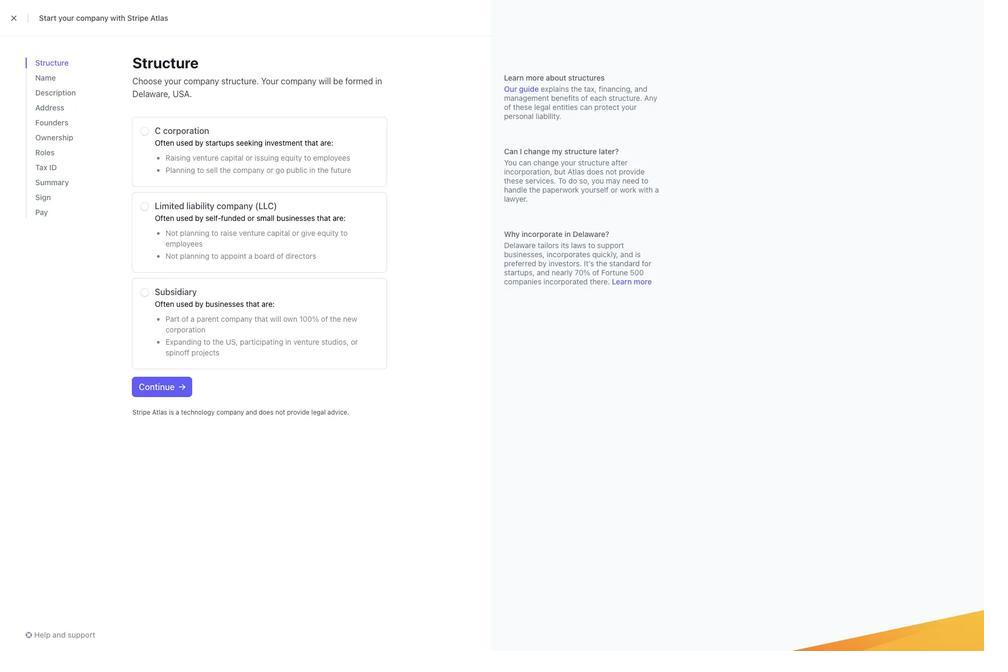 Task type: describe. For each thing, give the bounding box(es) containing it.
studios,
[[322, 338, 349, 347]]

its
[[561, 241, 569, 250]]

my
[[552, 147, 563, 156]]

of left each
[[581, 94, 588, 103]]

may
[[606, 176, 621, 185]]

0 horizontal spatial support
[[68, 631, 95, 640]]

atlas inside can i change my structure later? you can change your structure after incorporation, but atlas does not provide these services. to do so, you may need to handle the paperwork yourself or work with a lawyer.
[[568, 167, 585, 176]]

of right the 100%
[[321, 315, 328, 324]]

participating
[[240, 338, 283, 347]]

c
[[155, 126, 161, 136]]

expanding
[[166, 338, 202, 347]]

usa.
[[173, 89, 192, 99]]

used for liability
[[176, 214, 193, 223]]

seeking
[[236, 138, 263, 148]]

your
[[261, 76, 279, 86]]

does inside can i change my structure later? you can change your structure after incorporation, but atlas does not provide these services. to do so, you may need to handle the paperwork yourself or work with a lawyer.
[[587, 167, 604, 176]]

financing,
[[599, 84, 633, 94]]

issuing
[[255, 153, 279, 162]]

fortune
[[602, 268, 628, 277]]

why
[[504, 230, 520, 239]]

legal inside explains the tax, financing, and management benefits of each structure. any of these legal entities can protect your personal liability.
[[535, 103, 551, 112]]

personal
[[504, 112, 534, 121]]

your right 'start' at the left top
[[58, 13, 74, 22]]

that right investment
[[305, 138, 318, 148]]

the left future
[[318, 166, 329, 175]]

in inside part of a parent company that will own 100% of the new corporation expanding to the us, participating in venture studios, or spinoff projects
[[286, 338, 292, 347]]

after
[[612, 158, 628, 167]]

raising
[[166, 153, 191, 162]]

1 vertical spatial structure
[[578, 158, 610, 167]]

2 vertical spatial atlas
[[152, 409, 167, 417]]

learn for learn more
[[612, 277, 632, 286]]

employees inside raising venture capital or issuing equity to employees planning to sell the company or go public in the future
[[313, 153, 350, 162]]

quickly,
[[593, 250, 619, 259]]

0 horizontal spatial does
[[259, 409, 274, 417]]

0 vertical spatial atlas
[[151, 13, 168, 22]]

each
[[590, 94, 607, 103]]

to left "appoint"
[[212, 252, 218, 261]]

help
[[34, 631, 51, 640]]

with inside can i change my structure later? you can change your structure after incorporation, but atlas does not provide these services. to do so, you may need to handle the paperwork yourself or work with a lawyer.
[[639, 185, 653, 194]]

venture inside part of a parent company that will own 100% of the new corporation expanding to the us, participating in venture studios, or spinoff projects
[[294, 338, 320, 347]]

new
[[343, 315, 358, 324]]

structure. inside explains the tax, financing, and management benefits of each structure. any of these legal entities can protect your personal liability.
[[609, 94, 643, 103]]

board
[[255, 252, 275, 261]]

venture inside not planning to raise venture capital or give equity to employees not planning to appoint a board of directors
[[239, 228, 265, 238]]

provide inside can i change my structure later? you can change your structure after incorporation, but atlas does not provide these services. to do so, you may need to handle the paperwork yourself or work with a lawyer.
[[619, 167, 645, 176]]

be
[[333, 76, 343, 86]]

by inside delaware tailors its laws to support businesses, incorporates quickly, and is preferred by investors. it's the standard for startups, and nearly 70% of fortune 500 companies incorporated there.
[[539, 259, 547, 268]]

projects
[[192, 348, 220, 358]]

but
[[555, 167, 566, 176]]

more for learn more about structures
[[526, 73, 544, 82]]

incorporate
[[522, 230, 563, 239]]

support inside delaware tailors its laws to support businesses, incorporates quickly, and is preferred by investors. it's the standard for startups, and nearly 70% of fortune 500 companies incorporated there.
[[598, 241, 624, 250]]

guide
[[519, 84, 539, 94]]

to up public
[[304, 153, 311, 162]]

the inside delaware tailors its laws to support businesses, incorporates quickly, and is preferred by investors. it's the standard for startups, and nearly 70% of fortune 500 companies incorporated there.
[[597, 259, 608, 268]]

company right 'start' at the left top
[[76, 13, 108, 22]]

your inside can i change my structure later? you can change your structure after incorporation, but atlas does not provide these services. to do so, you may need to handle the paperwork yourself or work with a lawyer.
[[561, 158, 576, 167]]

0 vertical spatial stripe
[[127, 13, 149, 22]]

1 not from the top
[[166, 228, 178, 238]]

2 not from the top
[[166, 252, 178, 261]]

venture inside raising venture capital or issuing equity to employees planning to sell the company or go public in the future
[[193, 153, 219, 162]]

subsidiary
[[155, 288, 197, 297]]

there.
[[590, 277, 610, 286]]

svg image
[[179, 384, 185, 391]]

3 used from the top
[[176, 300, 193, 309]]

businesses,
[[504, 250, 545, 259]]

is inside delaware tailors its laws to support businesses, incorporates quickly, and is preferred by investors. it's the standard for startups, and nearly 70% of fortune 500 companies incorporated there.
[[636, 250, 641, 259]]

of inside delaware tailors its laws to support businesses, incorporates quickly, and is preferred by investors. it's the standard for startups, and nearly 70% of fortune 500 companies incorporated there.
[[593, 268, 600, 277]]

these inside can i change my structure later? you can change your structure after incorporation, but atlas does not provide these services. to do so, you may need to handle the paperwork yourself or work with a lawyer.
[[504, 176, 524, 185]]

stripe atlas is a technology company and does not provide legal advice.
[[133, 409, 349, 417]]

learn more about structures
[[504, 73, 605, 82]]

of inside not planning to raise venture capital or give equity to employees not planning to appoint a board of directors
[[277, 252, 284, 261]]

do
[[569, 176, 578, 185]]

advice.
[[328, 409, 349, 417]]

0 vertical spatial structure
[[565, 147, 597, 156]]

about
[[546, 73, 567, 82]]

of right part
[[182, 315, 189, 324]]

directors
[[286, 252, 317, 261]]

liability
[[187, 201, 215, 211]]

by for limited liability company (llc)
[[195, 214, 204, 223]]

raise
[[221, 228, 237, 238]]

us,
[[226, 338, 238, 347]]

investors.
[[549, 259, 582, 268]]

companies
[[504, 277, 542, 286]]

benefits
[[551, 94, 579, 103]]

you
[[504, 158, 517, 167]]

your inside structure choose your company structure. your company will be formed in delaware, usa.
[[164, 76, 181, 86]]

yourself
[[581, 185, 609, 194]]

can
[[504, 147, 518, 156]]

can i change my structure later? you can change your structure after incorporation, but atlas does not provide these services. to do so, you may need to handle the paperwork yourself or work with a lawyer.
[[504, 147, 659, 204]]

in inside structure choose your company structure. your company will be formed in delaware, usa.
[[376, 76, 382, 86]]

continue button
[[133, 378, 192, 397]]

part of a parent company that will own 100% of the new corporation expanding to the us, participating in venture studios, or spinoff projects
[[166, 315, 358, 358]]

limited liability company (llc)
[[155, 201, 277, 211]]

100%
[[300, 315, 319, 324]]

explains the tax, financing, and management benefits of each structure. any of these legal entities can protect your personal liability.
[[504, 84, 658, 121]]

startups
[[206, 138, 234, 148]]

not inside can i change my structure later? you can change your structure after incorporation, but atlas does not provide these services. to do so, you may need to handle the paperwork yourself or work with a lawyer.
[[606, 167, 617, 176]]

delaware?
[[573, 230, 610, 239]]

give
[[301, 228, 316, 238]]

1 vertical spatial are:
[[333, 214, 346, 223]]

investment
[[265, 138, 303, 148]]

often used by businesses that are:
[[155, 300, 275, 309]]

a inside can i change my structure later? you can change your structure after incorporation, but atlas does not provide these services. to do so, you may need to handle the paperwork yourself or work with a lawyer.
[[655, 185, 659, 194]]

or left 'go'
[[267, 166, 274, 175]]

employees inside not planning to raise venture capital or give equity to employees not planning to appoint a board of directors
[[166, 239, 203, 248]]

our guide link
[[504, 84, 539, 94]]

work
[[620, 185, 637, 194]]

company right technology
[[217, 409, 244, 417]]

appoint
[[221, 252, 247, 261]]

help and support link
[[26, 630, 95, 641]]

can inside explains the tax, financing, and management benefits of each structure. any of these legal entities can protect your personal liability.
[[580, 103, 593, 112]]

0 horizontal spatial provide
[[287, 409, 310, 417]]

lawyer.
[[504, 194, 528, 204]]

1 vertical spatial not
[[276, 409, 285, 417]]

small
[[257, 214, 275, 223]]

the inside can i change my structure later? you can change your structure after incorporation, but atlas does not provide these services. to do so, you may need to handle the paperwork yourself or work with a lawyer.
[[530, 185, 541, 194]]

tailors
[[538, 241, 559, 250]]

services.
[[526, 176, 556, 185]]

the left "new"
[[330, 315, 341, 324]]



Task type: locate. For each thing, give the bounding box(es) containing it.
1 horizontal spatial will
[[319, 76, 331, 86]]

spinoff
[[166, 348, 190, 358]]

planning
[[180, 228, 210, 238], [180, 252, 210, 261]]

can
[[580, 103, 593, 112], [519, 158, 532, 167]]

is
[[636, 250, 641, 259], [169, 409, 174, 417]]

nearly
[[552, 268, 573, 277]]

corporation up expanding at the left bottom of page
[[166, 325, 206, 334]]

support
[[598, 241, 624, 250], [68, 631, 95, 640]]

0 vertical spatial used
[[176, 138, 193, 148]]

and inside explains the tax, financing, and management benefits of each structure. any of these legal entities can protect your personal liability.
[[635, 84, 648, 94]]

1 horizontal spatial can
[[580, 103, 593, 112]]

to right need
[[642, 176, 649, 185]]

corporation inside part of a parent company that will own 100% of the new corporation expanding to the us, participating in venture studios, or spinoff projects
[[166, 325, 206, 334]]

more
[[526, 73, 544, 82], [634, 277, 652, 286]]

1 vertical spatial with
[[639, 185, 653, 194]]

in right formed
[[376, 76, 382, 86]]

0 horizontal spatial legal
[[312, 409, 326, 417]]

will
[[319, 76, 331, 86], [270, 315, 281, 324]]

the right "it's"
[[597, 259, 608, 268]]

our guide
[[504, 84, 539, 94]]

provide up work
[[619, 167, 645, 176]]

0 vertical spatial will
[[319, 76, 331, 86]]

used for corporation
[[176, 138, 193, 148]]

3 often from the top
[[155, 300, 174, 309]]

0 horizontal spatial will
[[270, 315, 281, 324]]

1 horizontal spatial legal
[[535, 103, 551, 112]]

used
[[176, 138, 193, 148], [176, 214, 193, 223], [176, 300, 193, 309]]

businesses up 'give'
[[277, 214, 315, 223]]

why incorporate in delaware?
[[504, 230, 610, 239]]

0 horizontal spatial equity
[[281, 153, 302, 162]]

1 vertical spatial stripe
[[133, 409, 151, 417]]

company right your
[[281, 76, 317, 86]]

0 vertical spatial provide
[[619, 167, 645, 176]]

often used by startups seeking investment that are:
[[155, 138, 334, 148]]

can down tax,
[[580, 103, 593, 112]]

that up part of a parent company that will own 100% of the new corporation expanding to the us, participating in venture studios, or spinoff projects
[[246, 300, 260, 309]]

by up 'parent'
[[195, 300, 204, 309]]

company inside part of a parent company that will own 100% of the new corporation expanding to the us, participating in venture studios, or spinoff projects
[[221, 315, 253, 324]]

0 vertical spatial support
[[598, 241, 624, 250]]

our
[[504, 84, 517, 94]]

0 vertical spatial more
[[526, 73, 544, 82]]

structures
[[569, 73, 605, 82]]

company inside raising venture capital or issuing equity to employees planning to sell the company or go public in the future
[[233, 166, 265, 175]]

corporation up raising
[[163, 126, 209, 136]]

company up funded on the top of page
[[217, 201, 253, 211]]

structure. inside structure choose your company structure. your company will be formed in delaware, usa.
[[221, 76, 259, 86]]

1 horizontal spatial with
[[639, 185, 653, 194]]

funded
[[221, 214, 246, 223]]

learn down 'standard'
[[612, 277, 632, 286]]

1 horizontal spatial provide
[[619, 167, 645, 176]]

change right i on the top of page
[[524, 147, 550, 156]]

2 often from the top
[[155, 214, 174, 223]]

0 horizontal spatial can
[[519, 158, 532, 167]]

the right handle
[[530, 185, 541, 194]]

company up us,
[[221, 315, 253, 324]]

1 vertical spatial more
[[634, 277, 652, 286]]

startups,
[[504, 268, 535, 277]]

laws
[[571, 241, 587, 250]]

1 horizontal spatial does
[[587, 167, 604, 176]]

c corporation
[[155, 126, 209, 136]]

1 vertical spatial atlas
[[568, 167, 585, 176]]

change
[[524, 147, 550, 156], [534, 158, 559, 167]]

0 vertical spatial employees
[[313, 153, 350, 162]]

used down the c corporation
[[176, 138, 193, 148]]

incorporation,
[[504, 167, 553, 176]]

used down limited
[[176, 214, 193, 223]]

your up usa. at the left top of the page
[[164, 76, 181, 86]]

venture down the 100%
[[294, 338, 320, 347]]

management
[[504, 94, 549, 103]]

0 horizontal spatial more
[[526, 73, 544, 82]]

help and support
[[34, 631, 95, 640]]

provide
[[619, 167, 645, 176], [287, 409, 310, 417]]

in inside raising venture capital or issuing equity to employees planning to sell the company or go public in the future
[[310, 166, 316, 175]]

1 vertical spatial not
[[166, 252, 178, 261]]

or left 'give'
[[292, 228, 299, 238]]

0 horizontal spatial not
[[276, 409, 285, 417]]

1 vertical spatial is
[[169, 409, 174, 417]]

public
[[287, 166, 308, 175]]

to inside delaware tailors its laws to support businesses, incorporates quickly, and is preferred by investors. it's the standard for startups, and nearly 70% of fortune 500 companies incorporated there.
[[589, 241, 596, 250]]

your right protect
[[622, 103, 637, 112]]

structure right my
[[565, 147, 597, 156]]

businesses
[[277, 214, 315, 223], [206, 300, 244, 309]]

delaware
[[504, 241, 536, 250]]

2 vertical spatial venture
[[294, 338, 320, 347]]

of down our
[[504, 103, 511, 112]]

0 vertical spatial is
[[636, 250, 641, 259]]

not down limited
[[166, 228, 178, 238]]

equity inside raising venture capital or issuing equity to employees planning to sell the company or go public in the future
[[281, 153, 302, 162]]

in
[[376, 76, 382, 86], [310, 166, 316, 175], [565, 230, 571, 239], [286, 338, 292, 347]]

or left small on the top left of page
[[248, 214, 255, 223]]

by for subsidiary
[[195, 300, 204, 309]]

0 horizontal spatial learn
[[504, 73, 524, 82]]

start
[[39, 13, 56, 22]]

a
[[655, 185, 659, 194], [249, 252, 253, 261], [191, 315, 195, 324], [176, 409, 179, 417]]

are: down future
[[333, 214, 346, 223]]

1 vertical spatial does
[[259, 409, 274, 417]]

0 vertical spatial businesses
[[277, 214, 315, 223]]

1 horizontal spatial businesses
[[277, 214, 315, 223]]

1 vertical spatial corporation
[[166, 325, 206, 334]]

venture down often used by self-funded or small businesses that are:
[[239, 228, 265, 238]]

later?
[[599, 147, 619, 156]]

preferred
[[504, 259, 537, 268]]

can inside can i change my structure later? you can change your structure after incorporation, but atlas does not provide these services. to do so, you may need to handle the paperwork yourself or work with a lawyer.
[[519, 158, 532, 167]]

1 vertical spatial provide
[[287, 409, 310, 417]]

1 horizontal spatial venture
[[239, 228, 265, 238]]

structure
[[133, 54, 199, 72]]

in down own
[[286, 338, 292, 347]]

0 vertical spatial does
[[587, 167, 604, 176]]

will inside part of a parent company that will own 100% of the new corporation expanding to the us, participating in venture studios, or spinoff projects
[[270, 315, 281, 324]]

the
[[571, 84, 582, 94], [220, 166, 231, 175], [318, 166, 329, 175], [530, 185, 541, 194], [597, 259, 608, 268], [330, 315, 341, 324], [213, 338, 224, 347]]

to left raise
[[212, 228, 218, 238]]

your
[[58, 13, 74, 22], [164, 76, 181, 86], [622, 103, 637, 112], [561, 158, 576, 167]]

by down liability
[[195, 214, 204, 223]]

capital
[[221, 153, 244, 162], [267, 228, 290, 238]]

1 horizontal spatial employees
[[313, 153, 350, 162]]

0 vertical spatial equity
[[281, 153, 302, 162]]

planning down 'self-'
[[180, 228, 210, 238]]

learn up our
[[504, 73, 524, 82]]

often down c
[[155, 138, 174, 148]]

these
[[513, 103, 533, 112], [504, 176, 524, 185]]

1 vertical spatial often
[[155, 214, 174, 223]]

legal
[[535, 103, 551, 112], [312, 409, 326, 417]]

equity right 'give'
[[318, 228, 339, 238]]

of
[[581, 94, 588, 103], [504, 103, 511, 112], [277, 252, 284, 261], [593, 268, 600, 277], [182, 315, 189, 324], [321, 315, 328, 324]]

a inside part of a parent company that will own 100% of the new corporation expanding to the us, participating in venture studios, or spinoff projects
[[191, 315, 195, 324]]

0 vertical spatial with
[[110, 13, 125, 22]]

with
[[110, 13, 125, 22], [639, 185, 653, 194]]

a left 'parent'
[[191, 315, 195, 324]]

in right public
[[310, 166, 316, 175]]

structure. left your
[[221, 76, 259, 86]]

start your company with stripe atlas
[[39, 13, 168, 22]]

atlas down continue button
[[152, 409, 167, 417]]

1 vertical spatial venture
[[239, 228, 265, 238]]

1 vertical spatial structure.
[[609, 94, 643, 103]]

tax,
[[584, 84, 597, 94]]

to
[[558, 176, 567, 185]]

2 used from the top
[[176, 214, 193, 223]]

1 often from the top
[[155, 138, 174, 148]]

1 vertical spatial capital
[[267, 228, 290, 238]]

1 vertical spatial learn
[[612, 277, 632, 286]]

0 vertical spatial planning
[[180, 228, 210, 238]]

of right 70%
[[593, 268, 600, 277]]

a left technology
[[176, 409, 179, 417]]

500
[[630, 268, 644, 277]]

1 vertical spatial used
[[176, 214, 193, 223]]

0 vertical spatial often
[[155, 138, 174, 148]]

1 used from the top
[[176, 138, 193, 148]]

1 horizontal spatial support
[[598, 241, 624, 250]]

0 vertical spatial not
[[606, 167, 617, 176]]

1 vertical spatial support
[[68, 631, 95, 640]]

equity inside not planning to raise venture capital or give equity to employees not planning to appoint a board of directors
[[318, 228, 339, 238]]

to down delaware?
[[589, 241, 596, 250]]

i
[[520, 147, 522, 156]]

legal down 'explains'
[[535, 103, 551, 112]]

to right 'give'
[[341, 228, 348, 238]]

atlas up the structure
[[151, 13, 168, 22]]

learn more
[[612, 277, 652, 286]]

it's
[[584, 259, 595, 268]]

by down tailors
[[539, 259, 547, 268]]

will left own
[[270, 315, 281, 324]]

2 vertical spatial often
[[155, 300, 174, 309]]

the right sell
[[220, 166, 231, 175]]

often down subsidiary
[[155, 300, 174, 309]]

these inside explains the tax, financing, and management benefits of each structure. any of these legal entities can protect your personal liability.
[[513, 103, 533, 112]]

by for c corporation
[[195, 138, 204, 148]]

often down limited
[[155, 214, 174, 223]]

1 vertical spatial will
[[270, 315, 281, 324]]

delaware tailors its laws to support businesses, incorporates quickly, and is preferred by investors. it's the standard for startups, and nearly 70% of fortune 500 companies incorporated there.
[[504, 241, 652, 286]]

parent
[[197, 315, 219, 324]]

0 horizontal spatial capital
[[221, 153, 244, 162]]

0 vertical spatial capital
[[221, 153, 244, 162]]

or left work
[[611, 185, 618, 194]]

employees up future
[[313, 153, 350, 162]]

0 horizontal spatial employees
[[166, 239, 203, 248]]

equity up public
[[281, 153, 302, 162]]

future
[[331, 166, 352, 175]]

more up guide
[[526, 73, 544, 82]]

choose
[[133, 76, 162, 86]]

limited
[[155, 201, 184, 211]]

company down the issuing
[[233, 166, 265, 175]]

1 vertical spatial change
[[534, 158, 559, 167]]

to up projects
[[204, 338, 211, 347]]

often for limited
[[155, 214, 174, 223]]

0 vertical spatial are:
[[321, 138, 334, 148]]

2 vertical spatial are:
[[262, 300, 275, 309]]

that down future
[[317, 214, 331, 223]]

0 vertical spatial learn
[[504, 73, 524, 82]]

a right need
[[655, 185, 659, 194]]

capital inside not planning to raise venture capital or give equity to employees not planning to appoint a board of directors
[[267, 228, 290, 238]]

or
[[246, 153, 253, 162], [267, 166, 274, 175], [611, 185, 618, 194], [248, 214, 255, 223], [292, 228, 299, 238], [351, 338, 358, 347]]

explains
[[541, 84, 569, 94]]

a inside not planning to raise venture capital or give equity to employees not planning to appoint a board of directors
[[249, 252, 253, 261]]

of right board
[[277, 252, 284, 261]]

planning left "appoint"
[[180, 252, 210, 261]]

0 vertical spatial venture
[[193, 153, 219, 162]]

go
[[276, 166, 285, 175]]

can down i on the top of page
[[519, 158, 532, 167]]

2 planning from the top
[[180, 252, 210, 261]]

more down for
[[634, 277, 652, 286]]

1 horizontal spatial more
[[634, 277, 652, 286]]

0 vertical spatial not
[[166, 228, 178, 238]]

protect
[[595, 103, 620, 112]]

change down my
[[534, 158, 559, 167]]

2 horizontal spatial venture
[[294, 338, 320, 347]]

these up lawyer.
[[504, 176, 524, 185]]

stripe up the structure
[[127, 13, 149, 22]]

1 vertical spatial equity
[[318, 228, 339, 238]]

or inside part of a parent company that will own 100% of the new corporation expanding to the us, participating in venture studios, or spinoff projects
[[351, 338, 358, 347]]

0 horizontal spatial venture
[[193, 153, 219, 162]]

often used by self-funded or small businesses that are:
[[155, 214, 346, 223]]

not up subsidiary
[[166, 252, 178, 261]]

that inside part of a parent company that will own 100% of the new corporation expanding to the us, participating in venture studios, or spinoff projects
[[255, 315, 268, 324]]

liability.
[[536, 112, 562, 121]]

0 vertical spatial can
[[580, 103, 593, 112]]

to left sell
[[197, 166, 204, 175]]

1 horizontal spatial equity
[[318, 228, 339, 238]]

the left tax,
[[571, 84, 582, 94]]

structure. left 'any'
[[609, 94, 643, 103]]

the left us,
[[213, 338, 224, 347]]

capital down often used by startups seeking investment that are:
[[221, 153, 244, 162]]

1 horizontal spatial not
[[606, 167, 617, 176]]

paperwork
[[543, 185, 579, 194]]

by left the startups
[[195, 138, 204, 148]]

0 vertical spatial structure.
[[221, 76, 259, 86]]

1 vertical spatial can
[[519, 158, 532, 167]]

learn for learn more about structures
[[504, 73, 524, 82]]

will left "be"
[[319, 76, 331, 86]]

structure choose your company structure. your company will be formed in delaware, usa.
[[133, 54, 382, 99]]

in up its
[[565, 230, 571, 239]]

structure up you
[[578, 158, 610, 167]]

employees down limited
[[166, 239, 203, 248]]

0 vertical spatial change
[[524, 147, 550, 156]]

1 vertical spatial legal
[[312, 409, 326, 417]]

more for learn more
[[634, 277, 652, 286]]

formed
[[345, 76, 373, 86]]

a left board
[[249, 252, 253, 261]]

technology
[[181, 409, 215, 417]]

legal left advice.
[[312, 409, 326, 417]]

1 vertical spatial businesses
[[206, 300, 244, 309]]

provide left advice.
[[287, 409, 310, 417]]

not planning to raise venture capital or give equity to employees not planning to appoint a board of directors
[[166, 228, 348, 261]]

to inside part of a parent company that will own 100% of the new corporation expanding to the us, participating in venture studios, or spinoff projects
[[204, 338, 211, 347]]

not
[[606, 167, 617, 176], [276, 409, 285, 417]]

own
[[283, 315, 298, 324]]

0 horizontal spatial businesses
[[206, 300, 244, 309]]

stripe down continue
[[133, 409, 151, 417]]

or inside not planning to raise venture capital or give equity to employees not planning to appoint a board of directors
[[292, 228, 299, 238]]

venture
[[193, 153, 219, 162], [239, 228, 265, 238], [294, 338, 320, 347]]

0 vertical spatial legal
[[535, 103, 551, 112]]

that up participating on the bottom left of page
[[255, 315, 268, 324]]

any
[[645, 94, 658, 103]]

or inside can i change my structure later? you can change your structure after incorporation, but atlas does not provide these services. to do so, you may need to handle the paperwork yourself or work with a lawyer.
[[611, 185, 618, 194]]

equity
[[281, 153, 302, 162], [318, 228, 339, 238]]

used down subsidiary
[[176, 300, 193, 309]]

venture up sell
[[193, 153, 219, 162]]

support right help on the left of page
[[68, 631, 95, 640]]

company up usa. at the left top of the page
[[184, 76, 219, 86]]

1 planning from the top
[[180, 228, 210, 238]]

learn
[[504, 73, 524, 82], [612, 277, 632, 286]]

capital inside raising venture capital or issuing equity to employees planning to sell the company or go public in the future
[[221, 153, 244, 162]]

company
[[76, 13, 108, 22], [184, 76, 219, 86], [281, 76, 317, 86], [233, 166, 265, 175], [217, 201, 253, 211], [221, 315, 253, 324], [217, 409, 244, 417]]

0 horizontal spatial structure.
[[221, 76, 259, 86]]

1 vertical spatial these
[[504, 176, 524, 185]]

entities
[[553, 103, 578, 112]]

incorporated
[[544, 277, 588, 286]]

will inside structure choose your company structure. your company will be formed in delaware, usa.
[[319, 76, 331, 86]]

standard
[[610, 259, 640, 268]]

0 vertical spatial these
[[513, 103, 533, 112]]

1 horizontal spatial is
[[636, 250, 641, 259]]

1 horizontal spatial capital
[[267, 228, 290, 238]]

1 vertical spatial employees
[[166, 239, 203, 248]]

1 horizontal spatial structure.
[[609, 94, 643, 103]]

the inside explains the tax, financing, and management benefits of each structure. any of these legal entities can protect your personal liability.
[[571, 84, 582, 94]]

your down my
[[561, 158, 576, 167]]

often for c
[[155, 138, 174, 148]]

are: up future
[[321, 138, 334, 148]]

capital down small on the top left of page
[[267, 228, 290, 238]]

2 vertical spatial used
[[176, 300, 193, 309]]

learn more link
[[612, 277, 652, 286]]

0 vertical spatial corporation
[[163, 126, 209, 136]]

or down seeking
[[246, 153, 253, 162]]

to inside can i change my structure later? you can change your structure after incorporation, but atlas does not provide these services. to do so, you may need to handle the paperwork yourself or work with a lawyer.
[[642, 176, 649, 185]]

0 horizontal spatial with
[[110, 13, 125, 22]]

does
[[587, 167, 604, 176], [259, 409, 274, 417]]

1 horizontal spatial learn
[[612, 277, 632, 286]]

businesses up 'parent'
[[206, 300, 244, 309]]

atlas right but
[[568, 167, 585, 176]]

0 horizontal spatial is
[[169, 409, 174, 417]]

your inside explains the tax, financing, and management benefits of each structure. any of these legal entities can protect your personal liability.
[[622, 103, 637, 112]]

1 vertical spatial planning
[[180, 252, 210, 261]]



Task type: vqa. For each thing, say whether or not it's contained in the screenshot.
this link for more implications and recommended actions link
no



